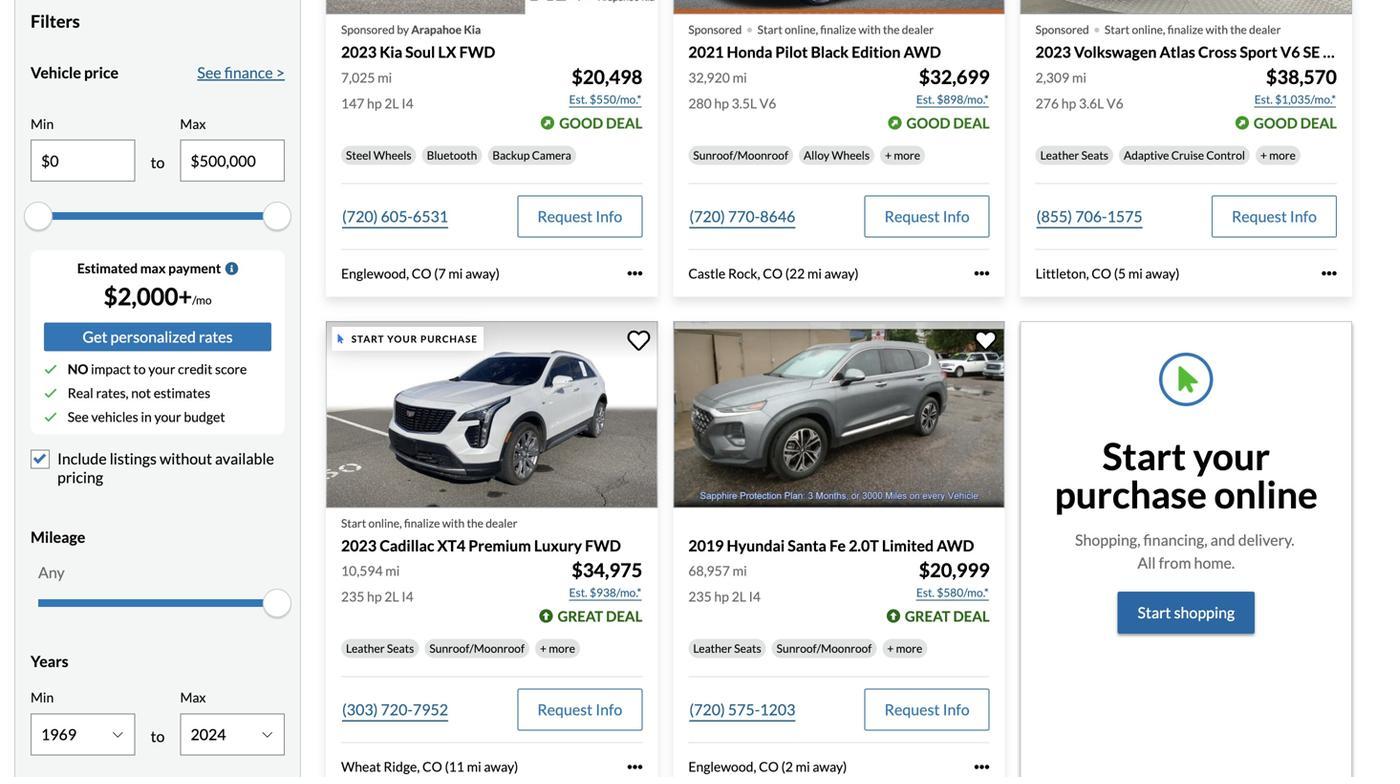 Task type: vqa. For each thing, say whether or not it's contained in the screenshot.
the your to the top
no



Task type: describe. For each thing, give the bounding box(es) containing it.
0 vertical spatial to
[[151, 153, 165, 172]]

1203
[[760, 700, 796, 719]]

include
[[57, 449, 107, 468]]

$38,570
[[1266, 65, 1337, 88]]

7952
[[413, 700, 448, 719]]

(720) 770-8646 button
[[688, 195, 797, 237]]

request info for $20,498
[[537, 207, 623, 225]]

2019
[[688, 536, 724, 555]]

check image for real rates, not estimates
[[44, 387, 57, 400]]

crystal white tricoat 2023 cadillac xt4 premium luxury fwd suv / crossover front-wheel drive 9-speed automatic image
[[326, 321, 658, 508]]

280
[[688, 95, 712, 111]]

request for $20,498
[[537, 207, 593, 225]]

$2,000+
[[104, 282, 192, 311]]

good deal for $20,498
[[559, 114, 643, 131]]

rates,
[[96, 385, 129, 401]]

finalize for $38,570
[[1168, 23, 1204, 36]]

(720) 770-8646
[[689, 207, 796, 225]]

· for $32,699
[[746, 11, 754, 45]]

soul
[[405, 43, 435, 61]]

· for $38,570
[[1093, 11, 1101, 45]]

no
[[68, 361, 88, 377]]

request for $38,570
[[1232, 207, 1287, 225]]

+ for $32,699
[[885, 148, 892, 162]]

deal for $38,570
[[1301, 114, 1337, 131]]

(720) inside button
[[689, 700, 725, 719]]

limited
[[882, 536, 934, 555]]

castle
[[688, 265, 726, 281]]

sponsored by arapahoe kia 2023 kia soul lx fwd
[[341, 23, 495, 61]]

years
[[31, 652, 68, 671]]

request info button for $38,570
[[1212, 195, 1337, 237]]

(303)
[[342, 700, 378, 719]]

2l for $20,999
[[732, 588, 746, 605]]

premium
[[469, 536, 531, 555]]

pilot
[[776, 43, 808, 61]]

est. $938/mo.* button
[[568, 583, 643, 602]]

great deal for $34,975
[[558, 607, 643, 625]]

575-
[[728, 700, 760, 719]]

1 max from the top
[[180, 116, 206, 132]]

2l for $34,975
[[384, 588, 399, 605]]

littleton, co (5 mi away)
[[1036, 265, 1180, 281]]

$20,498 est. $550/mo.*
[[569, 65, 643, 106]]

the inside start online, finalize with the dealer 2023 cadillac xt4 premium luxury fwd
[[467, 516, 484, 530]]

payment
[[168, 260, 221, 276]]

the for $32,699
[[883, 23, 900, 36]]

8646
[[760, 207, 796, 225]]

+ more for $32,699
[[885, 148, 920, 162]]

englewood, co (7 mi away)
[[341, 265, 500, 281]]

+ more down 'est. $580/mo.*' button on the right of page
[[887, 641, 923, 655]]

32,920
[[688, 69, 730, 85]]

all
[[1138, 554, 1156, 572]]

good for $32,699
[[907, 114, 951, 131]]

$38,570 est. $1,035/mo.*
[[1255, 65, 1337, 106]]

$2,000+ /mo
[[104, 282, 212, 311]]

>
[[276, 63, 285, 82]]

mi right (7
[[449, 265, 463, 281]]

mi right the (22
[[808, 265, 822, 281]]

co left the (22
[[763, 265, 783, 281]]

start for start your purchase
[[351, 333, 385, 345]]

any
[[38, 563, 65, 582]]

2023 inside sponsored by arapahoe kia 2023 kia soul lx fwd
[[341, 43, 377, 61]]

request info for $34,975
[[537, 700, 623, 719]]

more down 'est. $580/mo.*' button on the right of page
[[896, 641, 923, 655]]

(855) 706-1575 button
[[1036, 195, 1144, 237]]

castle rock, co (22 mi away)
[[688, 265, 859, 281]]

without
[[160, 449, 212, 468]]

with inside start online, finalize with the dealer 2023 cadillac xt4 premium luxury fwd
[[442, 516, 465, 530]]

(5
[[1114, 265, 1126, 281]]

+ more for $38,570
[[1261, 148, 1296, 162]]

santa
[[788, 536, 827, 555]]

your up estimates
[[148, 361, 175, 377]]

alloy
[[804, 148, 830, 162]]

pricing
[[57, 468, 103, 486]]

real rates, not estimates
[[68, 385, 210, 401]]

se
[[1303, 43, 1320, 61]]

price
[[84, 63, 119, 82]]

finance
[[224, 63, 273, 82]]

request info for $38,570
[[1232, 207, 1317, 225]]

i4 for $20,498
[[402, 95, 414, 111]]

estimates
[[154, 385, 210, 401]]

request for $34,975
[[537, 700, 593, 719]]

vehicles
[[91, 409, 138, 425]]

v6 for $32,699
[[760, 95, 776, 111]]

770-
[[728, 207, 760, 225]]

good for $38,570
[[1254, 114, 1298, 131]]

littleton,
[[1036, 265, 1089, 281]]

shopping,
[[1075, 531, 1141, 549]]

backup
[[493, 148, 530, 162]]

co for englewood, co (7 mi away)
[[412, 265, 432, 281]]

see for see finance >
[[197, 63, 221, 82]]

home.
[[1194, 554, 1235, 572]]

no impact to your credit score
[[68, 361, 247, 377]]

away) for englewood, co (7 mi away)
[[466, 265, 500, 281]]

vehicle
[[31, 63, 81, 82]]

personalized
[[110, 327, 196, 346]]

3.6l
[[1079, 95, 1104, 111]]

mi inside 10,594 mi 235 hp 2l i4
[[385, 563, 400, 579]]

cruise
[[1172, 148, 1204, 162]]

info for $32,699
[[943, 207, 970, 225]]

rates
[[199, 327, 233, 346]]

hp for $34,975
[[367, 588, 382, 605]]

2023 inside start online, finalize with the dealer 2023 cadillac xt4 premium luxury fwd
[[341, 536, 377, 555]]

arapahoe kia image
[[525, 0, 658, 15]]

mi right the '(5'
[[1129, 265, 1143, 281]]

start your purchase
[[351, 333, 478, 345]]

(7
[[434, 265, 446, 281]]

(720) 575-1203 button
[[688, 689, 797, 731]]

sponsored for $32,699
[[688, 23, 742, 36]]

your right mouse pointer image
[[387, 333, 418, 345]]

sunroof/moonroof up "7952"
[[429, 641, 525, 655]]

deal for $20,999
[[953, 607, 990, 625]]

englewood, for englewood, co (7 mi away)
[[341, 265, 409, 281]]

+ for $38,570
[[1261, 148, 1267, 162]]

away) right (11
[[484, 758, 518, 775]]

deal for $34,975
[[606, 607, 643, 625]]

adaptive
[[1124, 148, 1169, 162]]

(720) for ·
[[689, 207, 725, 225]]

2.0t
[[849, 536, 879, 555]]

volkswagen
[[1074, 43, 1157, 61]]

wheels for steel wheels
[[374, 148, 412, 162]]

online, for $38,570
[[1132, 23, 1166, 36]]

hp for $20,498
[[367, 95, 382, 111]]

sponsored · start online, finalize with the dealer 2023 volkswagen atlas cross sport v6 se 4motion
[[1036, 11, 1376, 61]]

backup camera
[[493, 148, 571, 162]]

mouse pointer image
[[338, 334, 344, 344]]

est. $580/mo.* button
[[916, 583, 990, 602]]

3.5l
[[732, 95, 757, 111]]

wheels for alloy wheels
[[832, 148, 870, 162]]

$34,975
[[572, 559, 643, 582]]

hp for $32,699
[[714, 95, 729, 111]]

leather seats for online,
[[346, 641, 414, 655]]

deal for $20,498
[[606, 114, 643, 131]]

shopping
[[1174, 603, 1235, 622]]

2l for $20,498
[[384, 95, 399, 111]]

hp for $38,570
[[1062, 95, 1076, 111]]

dealer inside start online, finalize with the dealer 2023 cadillac xt4 premium luxury fwd
[[486, 516, 518, 530]]

available
[[215, 449, 274, 468]]

dealer for $32,699
[[902, 23, 934, 36]]

co left (11
[[422, 758, 442, 775]]

sunroof/moonroof down 3.5l
[[693, 148, 789, 162]]

mi right (2
[[796, 758, 810, 775]]

shopping, financing, and delivery. all from home.
[[1075, 531, 1298, 572]]

hyundai
[[727, 536, 785, 555]]

605-
[[381, 207, 413, 225]]

+ more for $34,975
[[540, 641, 575, 655]]

include listings without available pricing
[[57, 449, 274, 486]]

info for $34,975
[[596, 700, 623, 719]]

request info button for $34,975
[[517, 689, 643, 731]]

$34,975 est. $938/mo.*
[[569, 559, 643, 599]]

in
[[141, 409, 152, 425]]

start shopping
[[1138, 603, 1235, 622]]

mi inside 68,957 mi 235 hp 2l i4
[[733, 563, 747, 579]]

request info for $32,699
[[885, 207, 970, 225]]

est. for $20,999
[[916, 585, 935, 599]]

co for englewood, co (2 mi away)
[[759, 758, 779, 775]]

credit
[[178, 361, 212, 377]]

arapahoe
[[411, 23, 462, 36]]

get personalized rates button
[[44, 323, 271, 351]]

good deal for $32,699
[[907, 114, 990, 131]]

2 max from the top
[[180, 689, 206, 705]]

(11
[[445, 758, 464, 775]]

10,594
[[341, 563, 383, 579]]



Task type: locate. For each thing, give the bounding box(es) containing it.
hp inside 68,957 mi 235 hp 2l i4
[[714, 588, 729, 605]]

(855) 706-1575
[[1037, 207, 1143, 225]]

2 horizontal spatial with
[[1206, 23, 1228, 36]]

ellipsis h image for ·
[[975, 266, 990, 281]]

more for $38,570
[[1270, 148, 1296, 162]]

online, for $32,699
[[785, 23, 818, 36]]

sponsored for $38,570
[[1036, 23, 1089, 36]]

with for $32,699
[[859, 23, 881, 36]]

(22
[[785, 265, 805, 281]]

2l inside 7,025 mi 147 hp 2l i4
[[384, 95, 399, 111]]

ellipsis h image
[[627, 266, 643, 281], [1322, 266, 1337, 281]]

2 great deal from the left
[[905, 607, 990, 625]]

check image left no
[[44, 363, 57, 376]]

0 horizontal spatial great
[[558, 607, 603, 625]]

steel wheels
[[346, 148, 412, 162]]

co left (7
[[412, 265, 432, 281]]

hp inside 2,309 mi 276 hp 3.6l v6
[[1062, 95, 1076, 111]]

(720) left 770-
[[689, 207, 725, 225]]

leather for ·
[[1041, 148, 1079, 162]]

(720) inside button
[[689, 207, 725, 225]]

get personalized rates
[[83, 327, 233, 346]]

sunroof/moonroof up 1203
[[777, 641, 872, 655]]

(2
[[781, 758, 793, 775]]

get
[[83, 327, 108, 346]]

2023 inside sponsored · start online, finalize with the dealer 2023 volkswagen atlas cross sport v6 se 4motion
[[1036, 43, 1071, 61]]

mi right (11
[[467, 758, 481, 775]]

leather seats
[[1041, 148, 1109, 162], [346, 641, 414, 655], [693, 641, 761, 655]]

0 vertical spatial englewood,
[[341, 265, 409, 281]]

rock,
[[728, 265, 760, 281]]

to down the "years" dropdown button
[[151, 727, 165, 745]]

to left the max 'text field'
[[151, 153, 165, 172]]

co left the '(5'
[[1092, 265, 1112, 281]]

2 vertical spatial to
[[151, 727, 165, 745]]

(720) inside button
[[342, 207, 378, 225]]

deal down $938/mo.*
[[606, 607, 643, 625]]

$1,035/mo.*
[[1275, 92, 1336, 106]]

(855)
[[1037, 207, 1073, 225]]

the up sport
[[1230, 23, 1247, 36]]

away) right the (22
[[825, 265, 859, 281]]

start shopping button
[[1118, 592, 1255, 634]]

1 good from the left
[[559, 114, 603, 131]]

with inside sponsored · start online, finalize with the dealer 2023 volkswagen atlas cross sport v6 se 4motion
[[1206, 23, 1228, 36]]

start inside start your purchase online
[[1103, 434, 1186, 479]]

score
[[215, 361, 247, 377]]

2 good from the left
[[907, 114, 951, 131]]

2 ellipsis h image from the left
[[1322, 266, 1337, 281]]

2 horizontal spatial good
[[1254, 114, 1298, 131]]

dealer for $38,570
[[1249, 23, 1281, 36]]

2 horizontal spatial v6
[[1281, 43, 1300, 61]]

filters
[[31, 11, 80, 32]]

start up 10,594
[[341, 516, 366, 530]]

leather seats down 3.6l
[[1041, 148, 1109, 162]]

online, inside sponsored · start online, finalize with the dealer 2021 honda pilot black edition awd
[[785, 23, 818, 36]]

· left the pilot
[[746, 11, 754, 45]]

1 horizontal spatial fwd
[[585, 536, 621, 555]]

0 horizontal spatial fwd
[[459, 43, 495, 61]]

finalize inside start online, finalize with the dealer 2023 cadillac xt4 premium luxury fwd
[[404, 516, 440, 530]]

camera
[[532, 148, 571, 162]]

seats for online,
[[387, 641, 414, 655]]

1 horizontal spatial the
[[883, 23, 900, 36]]

235 inside 68,957 mi 235 hp 2l i4
[[688, 588, 712, 605]]

black
[[811, 43, 849, 61]]

1 horizontal spatial dealer
[[902, 23, 934, 36]]

good deal down est. $1,035/mo.* button
[[1254, 114, 1337, 131]]

deal down $1,035/mo.*
[[1301, 114, 1337, 131]]

mi right 2,309
[[1072, 69, 1087, 85]]

1 horizontal spatial good deal
[[907, 114, 990, 131]]

$20,999
[[919, 559, 990, 582]]

2 min from the top
[[31, 689, 54, 705]]

silver 2021 honda pilot black edition awd suv / crossover all-wheel drive 9-speed automatic image
[[673, 0, 1005, 15]]

not
[[131, 385, 151, 401]]

purchase for start your purchase
[[421, 333, 478, 345]]

purchase inside start your purchase online
[[1055, 472, 1207, 517]]

1 horizontal spatial good
[[907, 114, 951, 131]]

see vehicles in your budget
[[68, 409, 225, 425]]

(720) left 605- on the top left
[[342, 207, 378, 225]]

2 check image from the top
[[44, 387, 57, 400]]

hp inside 7,025 mi 147 hp 2l i4
[[367, 95, 382, 111]]

seats up 575-
[[734, 641, 761, 655]]

dealer inside sponsored · start online, finalize with the dealer 2021 honda pilot black edition awd
[[902, 23, 934, 36]]

235 for $34,975
[[341, 588, 365, 605]]

$898/mo.*
[[937, 92, 989, 106]]

see finance >
[[197, 63, 285, 82]]

est. down $20,999
[[916, 585, 935, 599]]

· inside sponsored · start online, finalize with the dealer 2023 volkswagen atlas cross sport v6 se 4motion
[[1093, 11, 1101, 45]]

request info
[[537, 207, 623, 225], [885, 207, 970, 225], [1232, 207, 1317, 225], [537, 700, 623, 719], [885, 700, 970, 719]]

start inside button
[[1138, 603, 1171, 622]]

est. inside $34,975 est. $938/mo.*
[[569, 585, 588, 599]]

seats left adaptive
[[1082, 148, 1109, 162]]

est. inside $20,999 est. $580/mo.*
[[916, 585, 935, 599]]

hp for $20,999
[[714, 588, 729, 605]]

hp inside 10,594 mi 235 hp 2l i4
[[367, 588, 382, 605]]

0 vertical spatial fwd
[[459, 43, 495, 61]]

good deal
[[559, 114, 643, 131], [907, 114, 990, 131], [1254, 114, 1337, 131]]

finalize inside sponsored · start online, finalize with the dealer 2021 honda pilot black edition awd
[[820, 23, 856, 36]]

vehicle price
[[31, 63, 119, 82]]

68,957 mi 235 hp 2l i4
[[688, 563, 761, 605]]

luxury
[[534, 536, 582, 555]]

with for $38,570
[[1206, 23, 1228, 36]]

0 vertical spatial awd
[[904, 43, 941, 61]]

request
[[537, 207, 593, 225], [885, 207, 940, 225], [1232, 207, 1287, 225], [537, 700, 593, 719], [885, 700, 940, 719]]

0 horizontal spatial ·
[[746, 11, 754, 45]]

request for $32,699
[[885, 207, 940, 225]]

englewood, for englewood, co (2 mi away)
[[688, 758, 756, 775]]

1 wheels from the left
[[374, 148, 412, 162]]

start for start your purchase online
[[1103, 434, 1186, 479]]

with up edition
[[859, 23, 881, 36]]

fwd inside sponsored by arapahoe kia 2023 kia soul lx fwd
[[459, 43, 495, 61]]

1 vertical spatial purchase
[[1055, 472, 1207, 517]]

hp right 280
[[714, 95, 729, 111]]

check image up include
[[44, 410, 57, 424]]

alloy wheels
[[804, 148, 870, 162]]

max down the "years" dropdown button
[[180, 689, 206, 705]]

finalize
[[820, 23, 856, 36], [1168, 23, 1204, 36], [404, 516, 440, 530]]

2 horizontal spatial sponsored
[[1036, 23, 1089, 36]]

the inside sponsored · start online, finalize with the dealer 2023 volkswagen atlas cross sport v6 se 4motion
[[1230, 23, 1247, 36]]

fwd inside start online, finalize with the dealer 2023 cadillac xt4 premium luxury fwd
[[585, 536, 621, 555]]

good
[[559, 114, 603, 131], [907, 114, 951, 131], [1254, 114, 1298, 131]]

kia down by
[[380, 43, 402, 61]]

ellipsis h image for arapahoe kia
[[627, 266, 643, 281]]

awd inside sponsored · start online, finalize with the dealer 2021 honda pilot black edition awd
[[904, 43, 941, 61]]

the for $38,570
[[1230, 23, 1247, 36]]

wheels right steel
[[374, 148, 412, 162]]

2 horizontal spatial leather
[[1041, 148, 1079, 162]]

info for $38,570
[[1290, 207, 1317, 225]]

great down 'est. $580/mo.*' button on the right of page
[[905, 607, 951, 625]]

leather up (303)
[[346, 641, 385, 655]]

finalize up the cadillac
[[404, 516, 440, 530]]

away) right the '(5'
[[1146, 265, 1180, 281]]

1 horizontal spatial 235
[[688, 588, 712, 605]]

good deal for $38,570
[[1254, 114, 1337, 131]]

(720) 575-1203
[[689, 700, 796, 719]]

hp
[[367, 95, 382, 111], [714, 95, 729, 111], [1062, 95, 1076, 111], [367, 588, 382, 605], [714, 588, 729, 605]]

$550/mo.*
[[590, 92, 642, 106]]

englewood, co (2 mi away)
[[688, 758, 847, 775]]

away) for littleton, co (5 mi away)
[[1146, 265, 1180, 281]]

2l inside 10,594 mi 235 hp 2l i4
[[384, 588, 399, 605]]

1 horizontal spatial sponsored
[[688, 23, 742, 36]]

ellipsis h image
[[975, 266, 990, 281], [627, 759, 643, 774], [975, 759, 990, 774]]

wheels
[[374, 148, 412, 162], [832, 148, 870, 162]]

xt4
[[437, 536, 466, 555]]

gray 2019 hyundai santa fe 2.0t limited awd suv / crossover all-wheel drive automatic image
[[673, 321, 1005, 508]]

hp right "276"
[[1062, 95, 1076, 111]]

from
[[1159, 554, 1191, 572]]

real
[[68, 385, 93, 401]]

sunroof/moonroof
[[693, 148, 789, 162], [429, 641, 525, 655], [777, 641, 872, 655]]

wheat
[[341, 758, 381, 775]]

1 horizontal spatial finalize
[[820, 23, 856, 36]]

co for littleton, co (5 mi away)
[[1092, 265, 1112, 281]]

info circle image
[[225, 262, 238, 275]]

(720) for by
[[342, 207, 378, 225]]

wheat ridge, co (11 mi away)
[[341, 758, 518, 775]]

1 horizontal spatial v6
[[1107, 95, 1124, 111]]

start inside sponsored · start online, finalize with the dealer 2021 honda pilot black edition awd
[[758, 23, 783, 36]]

min
[[31, 116, 54, 132], [31, 689, 54, 705]]

mars orange 2023 kia soul lx fwd suv / crossover front-wheel drive continuously variable transmission image
[[326, 0, 658, 15]]

2 horizontal spatial leather seats
[[1041, 148, 1109, 162]]

1 vertical spatial to
[[133, 361, 146, 377]]

235 down 68,957
[[688, 588, 712, 605]]

2 great from the left
[[905, 607, 951, 625]]

· inside sponsored · start online, finalize with the dealer 2021 honda pilot black edition awd
[[746, 11, 754, 45]]

more right alloy wheels
[[894, 148, 920, 162]]

request info button for $32,699
[[865, 195, 990, 237]]

1 horizontal spatial see
[[197, 63, 221, 82]]

deal down $898/mo.*
[[953, 114, 990, 131]]

0 vertical spatial check image
[[44, 363, 57, 376]]

start up the honda
[[758, 23, 783, 36]]

0 horizontal spatial good
[[559, 114, 603, 131]]

bluetooth
[[427, 148, 477, 162]]

i4 for $34,975
[[402, 588, 414, 605]]

info for $20,498
[[596, 207, 623, 225]]

away) right (7
[[466, 265, 500, 281]]

1 vertical spatial kia
[[380, 43, 402, 61]]

max up the max 'text field'
[[180, 116, 206, 132]]

v6 inside 2,309 mi 276 hp 3.6l v6
[[1107, 95, 1124, 111]]

co left (2
[[759, 758, 779, 775]]

online, inside sponsored · start online, finalize with the dealer 2023 volkswagen atlas cross sport v6 se 4motion
[[1132, 23, 1166, 36]]

deal down $580/mo.*
[[953, 607, 990, 625]]

est. inside $20,498 est. $550/mo.*
[[569, 92, 588, 106]]

235 for $20,999
[[688, 588, 712, 605]]

0 horizontal spatial sponsored
[[341, 23, 395, 36]]

2 · from the left
[[1093, 11, 1101, 45]]

the inside sponsored · start online, finalize with the dealer 2021 honda pilot black edition awd
[[883, 23, 900, 36]]

1 good deal from the left
[[559, 114, 643, 131]]

0 horizontal spatial ellipsis h image
[[627, 266, 643, 281]]

est. inside $38,570 est. $1,035/mo.*
[[1255, 92, 1273, 106]]

leather down 68,957 mi 235 hp 2l i4
[[693, 641, 732, 655]]

more for $34,975
[[549, 641, 575, 655]]

by
[[397, 23, 409, 36]]

fwd
[[459, 43, 495, 61], [585, 536, 621, 555]]

englewood, down (720) 575-1203 button
[[688, 758, 756, 775]]

$20,999 est. $580/mo.*
[[916, 559, 990, 599]]

est. for $32,699
[[916, 92, 935, 106]]

1 vertical spatial check image
[[44, 387, 57, 400]]

i4 down soul
[[402, 95, 414, 111]]

impact
[[91, 361, 131, 377]]

mi right 7,025
[[378, 69, 392, 85]]

0 horizontal spatial purchase
[[421, 333, 478, 345]]

1 min from the top
[[31, 116, 54, 132]]

0 vertical spatial kia
[[464, 23, 481, 36]]

0 vertical spatial see
[[197, 63, 221, 82]]

edition
[[852, 43, 901, 61]]

· up 2,309 mi 276 hp 3.6l v6
[[1093, 11, 1101, 45]]

hp down 10,594
[[367, 588, 382, 605]]

1 vertical spatial englewood,
[[688, 758, 756, 775]]

1 vertical spatial max
[[180, 689, 206, 705]]

1 check image from the top
[[44, 363, 57, 376]]

est. inside '$32,699 est. $898/mo.*'
[[916, 92, 935, 106]]

1 horizontal spatial kia
[[464, 23, 481, 36]]

budget
[[184, 409, 225, 425]]

great for $20,999
[[905, 607, 951, 625]]

start up volkswagen
[[1105, 23, 1130, 36]]

online, up the cadillac
[[369, 516, 402, 530]]

sponsored up '2021'
[[688, 23, 742, 36]]

englewood, down (720) 605-6531 button
[[341, 265, 409, 281]]

start inside sponsored · start online, finalize with the dealer 2023 volkswagen atlas cross sport v6 se 4motion
[[1105, 23, 1130, 36]]

see for see vehicles in your budget
[[68, 409, 89, 425]]

v6 right 3.6l
[[1107, 95, 1124, 111]]

sponsored up 2,309
[[1036, 23, 1089, 36]]

leather seats up the '(303) 720-7952'
[[346, 641, 414, 655]]

0 horizontal spatial 235
[[341, 588, 365, 605]]

more for $32,699
[[894, 148, 920, 162]]

2 horizontal spatial online,
[[1132, 23, 1166, 36]]

i4 for $20,999
[[749, 588, 761, 605]]

+ for $34,975
[[540, 641, 547, 655]]

good down est. $550/mo.* button
[[559, 114, 603, 131]]

purchase up shopping,
[[1055, 472, 1207, 517]]

the
[[883, 23, 900, 36], [1230, 23, 1247, 36], [467, 516, 484, 530]]

1 235 from the left
[[341, 588, 365, 605]]

0 horizontal spatial wheels
[[374, 148, 412, 162]]

1 vertical spatial see
[[68, 409, 89, 425]]

ellipsis h image for ·
[[1322, 266, 1337, 281]]

est. for $38,570
[[1255, 92, 1273, 106]]

good for $20,498
[[559, 114, 603, 131]]

0 horizontal spatial great deal
[[558, 607, 643, 625]]

dealer up $32,699
[[902, 23, 934, 36]]

0 horizontal spatial englewood,
[[341, 265, 409, 281]]

2 vertical spatial check image
[[44, 410, 57, 424]]

great deal down the est. $938/mo.* button
[[558, 607, 643, 625]]

235 inside 10,594 mi 235 hp 2l i4
[[341, 588, 365, 605]]

1 vertical spatial min
[[31, 689, 54, 705]]

+ more down the est. $938/mo.* button
[[540, 641, 575, 655]]

0 horizontal spatial with
[[442, 516, 465, 530]]

2 horizontal spatial good deal
[[1254, 114, 1337, 131]]

i4 inside 7,025 mi 147 hp 2l i4
[[402, 95, 414, 111]]

awd up $20,999
[[937, 536, 974, 555]]

sponsored inside sponsored · start online, finalize with the dealer 2021 honda pilot black edition awd
[[688, 23, 742, 36]]

kia
[[464, 23, 481, 36], [380, 43, 402, 61]]

online, inside start online, finalize with the dealer 2023 cadillac xt4 premium luxury fwd
[[369, 516, 402, 530]]

with inside sponsored · start online, finalize with the dealer 2021 honda pilot black edition awd
[[859, 23, 881, 36]]

1 sponsored from the left
[[341, 23, 395, 36]]

v6 for $38,570
[[1107, 95, 1124, 111]]

est. left $1,035/mo.*
[[1255, 92, 1273, 106]]

hp inside 32,920 mi 280 hp 3.5l v6
[[714, 95, 729, 111]]

sponsored · start online, finalize with the dealer 2021 honda pilot black edition awd
[[688, 11, 941, 61]]

i4 inside 68,957 mi 235 hp 2l i4
[[749, 588, 761, 605]]

sponsored for $20,498
[[341, 23, 395, 36]]

great
[[558, 607, 603, 625], [905, 607, 951, 625]]

start for start shopping
[[1138, 603, 1171, 622]]

start right mouse pointer image
[[351, 333, 385, 345]]

dealer inside sponsored · start online, finalize with the dealer 2023 volkswagen atlas cross sport v6 se 4motion
[[1249, 23, 1281, 36]]

68,957
[[688, 563, 730, 579]]

check image for see vehicles in your budget
[[44, 410, 57, 424]]

1575
[[1107, 207, 1143, 225]]

2l inside 68,957 mi 235 hp 2l i4
[[732, 588, 746, 605]]

2019 hyundai santa fe 2.0t limited awd
[[688, 536, 974, 555]]

1 horizontal spatial great deal
[[905, 607, 990, 625]]

$580/mo.*
[[937, 585, 989, 599]]

0 horizontal spatial finalize
[[404, 516, 440, 530]]

2 horizontal spatial the
[[1230, 23, 1247, 36]]

seats up 720-
[[387, 641, 414, 655]]

1 vertical spatial awd
[[937, 536, 974, 555]]

2 horizontal spatial seats
[[1082, 148, 1109, 162]]

online, up the pilot
[[785, 23, 818, 36]]

(720) 605-6531 button
[[341, 195, 449, 237]]

more right "control"
[[1270, 148, 1296, 162]]

sponsored inside sponsored · start online, finalize with the dealer 2023 volkswagen atlas cross sport v6 se 4motion
[[1036, 23, 1089, 36]]

+ more right "control"
[[1261, 148, 1296, 162]]

1 horizontal spatial ellipsis h image
[[1322, 266, 1337, 281]]

2 wheels from the left
[[832, 148, 870, 162]]

cross
[[1198, 43, 1237, 61]]

sponsored inside sponsored by arapahoe kia 2023 kia soul lx fwd
[[341, 23, 395, 36]]

good deal down est. $550/mo.* button
[[559, 114, 643, 131]]

/mo
[[192, 293, 212, 307]]

2 sponsored from the left
[[688, 23, 742, 36]]

0 vertical spatial max
[[180, 116, 206, 132]]

0 horizontal spatial the
[[467, 516, 484, 530]]

finalize inside sponsored · start online, finalize with the dealer 2023 volkswagen atlas cross sport v6 se 4motion
[[1168, 23, 1204, 36]]

seats for ·
[[1082, 148, 1109, 162]]

i4 inside 10,594 mi 235 hp 2l i4
[[402, 588, 414, 605]]

the up premium
[[467, 516, 484, 530]]

good deal down the est. $898/mo.* button
[[907, 114, 990, 131]]

i4 down the cadillac
[[402, 588, 414, 605]]

dealer up premium
[[486, 516, 518, 530]]

finalize for $32,699
[[820, 23, 856, 36]]

2 horizontal spatial dealer
[[1249, 23, 1281, 36]]

2023 up 7,025
[[341, 43, 377, 61]]

sponsored
[[341, 23, 395, 36], [688, 23, 742, 36], [1036, 23, 1089, 36]]

with up cross
[[1206, 23, 1228, 36]]

1 great from the left
[[558, 607, 603, 625]]

your inside start your purchase online
[[1193, 434, 1270, 479]]

1 horizontal spatial online,
[[785, 23, 818, 36]]

3 check image from the top
[[44, 410, 57, 424]]

2 horizontal spatial finalize
[[1168, 23, 1204, 36]]

Max text field
[[181, 141, 284, 181]]

2l down the hyundai
[[732, 588, 746, 605]]

see down the real
[[68, 409, 89, 425]]

steel
[[346, 148, 371, 162]]

hp right "147"
[[367, 95, 382, 111]]

min down years
[[31, 689, 54, 705]]

start inside start online, finalize with the dealer 2023 cadillac xt4 premium luxury fwd
[[341, 516, 366, 530]]

your right in
[[154, 409, 181, 425]]

see
[[197, 63, 221, 82], [68, 409, 89, 425]]

mi inside 32,920 mi 280 hp 3.5l v6
[[733, 69, 747, 85]]

2 235 from the left
[[688, 588, 712, 605]]

purchase for start your purchase online
[[1055, 472, 1207, 517]]

1 horizontal spatial wheels
[[832, 148, 870, 162]]

mileage
[[31, 528, 85, 546]]

1 horizontal spatial purchase
[[1055, 472, 1207, 517]]

great down the est. $938/mo.* button
[[558, 607, 603, 625]]

away) right (2
[[813, 758, 847, 775]]

0 vertical spatial min
[[31, 116, 54, 132]]

start for start online, finalize with the dealer 2023 cadillac xt4 premium luxury fwd
[[341, 516, 366, 530]]

leather for online,
[[346, 641, 385, 655]]

1 horizontal spatial seats
[[734, 641, 761, 655]]

3 good from the left
[[1254, 114, 1298, 131]]

3 sponsored from the left
[[1036, 23, 1089, 36]]

235 down 10,594
[[341, 588, 365, 605]]

fe
[[830, 536, 846, 555]]

0 horizontal spatial leather seats
[[346, 641, 414, 655]]

cadillac
[[380, 536, 434, 555]]

awd up $32,699
[[904, 43, 941, 61]]

mi inside 7,025 mi 147 hp 2l i4
[[378, 69, 392, 85]]

(720) left 575-
[[689, 700, 725, 719]]

mi up 3.5l
[[733, 69, 747, 85]]

max
[[140, 260, 166, 276]]

Min text field
[[32, 141, 134, 181]]

v6 right 3.5l
[[760, 95, 776, 111]]

1 horizontal spatial with
[[859, 23, 881, 36]]

7,025 mi 147 hp 2l i4
[[341, 69, 414, 111]]

estimated max payment
[[77, 260, 221, 276]]

mi inside 2,309 mi 276 hp 3.6l v6
[[1072, 69, 1087, 85]]

0 vertical spatial purchase
[[421, 333, 478, 345]]

1 horizontal spatial ·
[[1093, 11, 1101, 45]]

fwd up $34,975
[[585, 536, 621, 555]]

3 good deal from the left
[[1254, 114, 1337, 131]]

with up xt4
[[442, 516, 465, 530]]

start left shopping
[[1138, 603, 1171, 622]]

2023 up 2,309
[[1036, 43, 1071, 61]]

tourmaline blue metallic 2023 volkswagen atlas cross sport v6 se 4motion awd with technology suv / crossover all-wheel drive 8-speed automatic image
[[1020, 0, 1352, 15]]

financing,
[[1144, 531, 1208, 549]]

1 horizontal spatial leather seats
[[693, 641, 761, 655]]

v6 inside sponsored · start online, finalize with the dealer 2023 volkswagen atlas cross sport v6 se 4motion
[[1281, 43, 1300, 61]]

1 horizontal spatial englewood,
[[688, 758, 756, 775]]

2 good deal from the left
[[907, 114, 990, 131]]

1 horizontal spatial great
[[905, 607, 951, 625]]

0 horizontal spatial seats
[[387, 641, 414, 655]]

est. for $20,498
[[569, 92, 588, 106]]

leather seats for ·
[[1041, 148, 1109, 162]]

1 vertical spatial fwd
[[585, 536, 621, 555]]

check image
[[44, 363, 57, 376], [44, 387, 57, 400], [44, 410, 57, 424]]

147
[[341, 95, 365, 111]]

away) for englewood, co (2 mi away)
[[813, 758, 847, 775]]

online
[[1214, 472, 1318, 517]]

ellipsis h image for online,
[[627, 759, 643, 774]]

min down vehicle
[[31, 116, 54, 132]]

and
[[1211, 531, 1236, 549]]

$20,498
[[572, 65, 643, 88]]

(303) 720-7952 button
[[341, 689, 449, 731]]

1 ellipsis h image from the left
[[627, 266, 643, 281]]

1 great deal from the left
[[558, 607, 643, 625]]

235
[[341, 588, 365, 605], [688, 588, 712, 605]]

great deal for $20,999
[[905, 607, 990, 625]]

0 horizontal spatial good deal
[[559, 114, 643, 131]]

v6 inside 32,920 mi 280 hp 3.5l v6
[[760, 95, 776, 111]]

deal for $32,699
[[953, 114, 990, 131]]

1 horizontal spatial leather
[[693, 641, 732, 655]]

request info button for $20,498
[[517, 195, 643, 237]]

estimated
[[77, 260, 138, 276]]

0 horizontal spatial leather
[[346, 641, 385, 655]]

0 horizontal spatial kia
[[380, 43, 402, 61]]

mi down the hyundai
[[733, 563, 747, 579]]

great for $34,975
[[558, 607, 603, 625]]

0 horizontal spatial v6
[[760, 95, 776, 111]]

0 horizontal spatial online,
[[369, 516, 402, 530]]

est. for $34,975
[[569, 585, 588, 599]]

0 horizontal spatial see
[[68, 409, 89, 425]]

1 · from the left
[[746, 11, 754, 45]]

0 horizontal spatial dealer
[[486, 516, 518, 530]]

leather seats up (720) 575-1203
[[693, 641, 761, 655]]

leather down "276"
[[1041, 148, 1079, 162]]

your up and on the right of the page
[[1193, 434, 1270, 479]]



